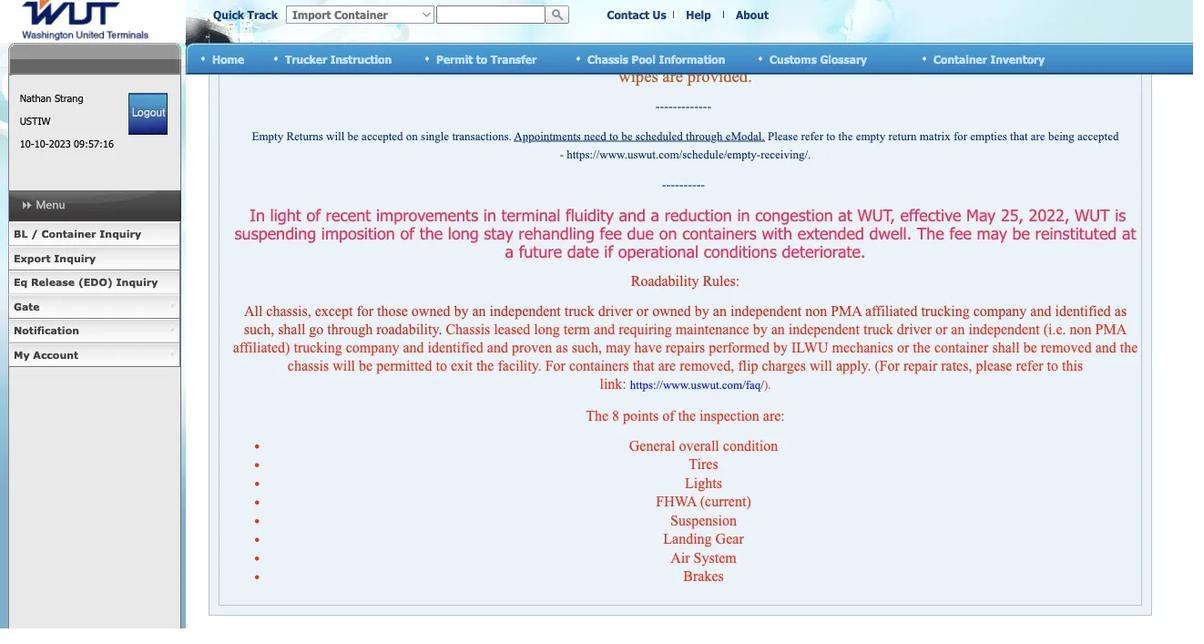 Task type: describe. For each thing, give the bounding box(es) containing it.
09:57:16
[[74, 138, 114, 150]]

help
[[686, 8, 711, 21]]

inquiry for (edo)
[[116, 276, 158, 288]]

my account link
[[8, 343, 180, 367]]

instruction
[[330, 52, 392, 65]]

customs glossary
[[770, 52, 867, 65]]

container inside "link"
[[41, 228, 96, 240]]

help link
[[686, 8, 711, 21]]

to
[[476, 52, 488, 65]]

notification
[[14, 324, 79, 337]]

/
[[31, 228, 38, 240]]

inventory
[[991, 52, 1045, 65]]

permit to transfer
[[436, 52, 537, 65]]

contact us link
[[607, 8, 666, 21]]

us
[[653, 8, 666, 21]]

gate
[[14, 300, 40, 312]]

home
[[212, 52, 244, 65]]

10-10-2023 09:57:16
[[20, 138, 114, 150]]

export inquiry link
[[8, 246, 180, 271]]

1 vertical spatial inquiry
[[54, 252, 96, 264]]

export
[[14, 252, 51, 264]]

contact
[[607, 8, 649, 21]]

my
[[14, 348, 30, 361]]

export inquiry
[[14, 252, 96, 264]]

nathan strang
[[20, 92, 83, 104]]

contact us
[[607, 8, 666, 21]]

1 10- from the left
[[20, 138, 34, 150]]

chassis pool information
[[588, 52, 725, 65]]

2 10- from the left
[[34, 138, 49, 150]]

about
[[736, 8, 769, 21]]

eq
[[14, 276, 28, 288]]

release
[[31, 276, 75, 288]]

strang
[[55, 92, 83, 104]]



Task type: locate. For each thing, give the bounding box(es) containing it.
my account
[[14, 348, 78, 361]]

container up export inquiry
[[41, 228, 96, 240]]

quick track
[[213, 8, 278, 21]]

chassis
[[588, 52, 629, 65]]

notification link
[[8, 319, 180, 343]]

gate link
[[8, 295, 180, 319]]

container inventory
[[934, 52, 1045, 65]]

information
[[659, 52, 725, 65]]

pool
[[632, 52, 656, 65]]

None text field
[[436, 5, 546, 24]]

1 vertical spatial container
[[41, 228, 96, 240]]

bl
[[14, 228, 28, 240]]

bl / container inquiry
[[14, 228, 141, 240]]

inquiry
[[100, 228, 141, 240], [54, 252, 96, 264], [116, 276, 158, 288]]

glossary
[[820, 52, 867, 65]]

inquiry up export inquiry link
[[100, 228, 141, 240]]

permit
[[436, 52, 473, 65]]

quick
[[213, 8, 244, 21]]

2 vertical spatial inquiry
[[116, 276, 158, 288]]

inquiry down "bl / container inquiry"
[[54, 252, 96, 264]]

0 vertical spatial container
[[934, 52, 987, 65]]

0 vertical spatial inquiry
[[100, 228, 141, 240]]

inquiry inside "link"
[[100, 228, 141, 240]]

inquiry right "(edo)"
[[116, 276, 158, 288]]

1 horizontal spatial container
[[934, 52, 987, 65]]

container left inventory at the top
[[934, 52, 987, 65]]

transfer
[[491, 52, 537, 65]]

inquiry for container
[[100, 228, 141, 240]]

bl / container inquiry link
[[8, 222, 180, 246]]

eq release (edo) inquiry
[[14, 276, 158, 288]]

container
[[934, 52, 987, 65], [41, 228, 96, 240]]

account
[[33, 348, 78, 361]]

track
[[247, 8, 278, 21]]

ustiw
[[20, 115, 50, 127]]

2023
[[49, 138, 71, 150]]

nathan
[[20, 92, 51, 104]]

0 horizontal spatial container
[[41, 228, 96, 240]]

customs
[[770, 52, 817, 65]]

trucker
[[285, 52, 327, 65]]

10-
[[20, 138, 34, 150], [34, 138, 49, 150]]

trucker instruction
[[285, 52, 392, 65]]

about link
[[736, 8, 769, 21]]

eq release (edo) inquiry link
[[8, 271, 180, 295]]

(edo)
[[78, 276, 113, 288]]

login image
[[129, 93, 168, 135]]



Task type: vqa. For each thing, say whether or not it's contained in the screenshot.
"Logon ID :"
no



